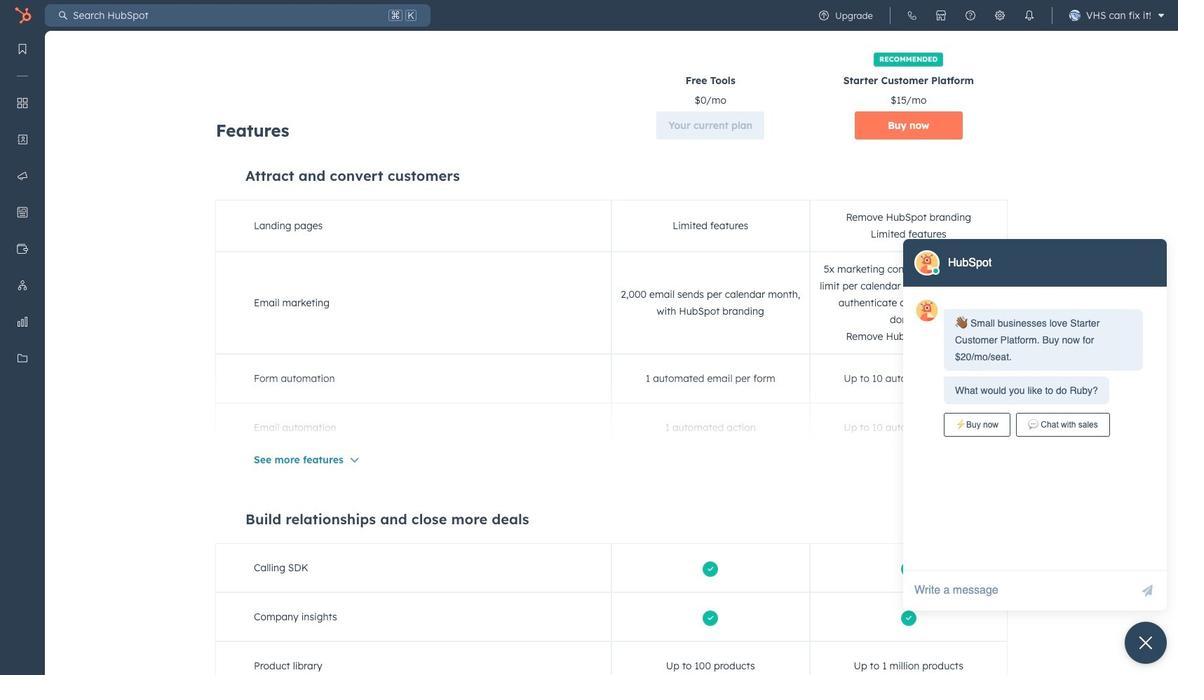 Task type: locate. For each thing, give the bounding box(es) containing it.
notifications image
[[1024, 10, 1035, 21]]

settings image
[[994, 10, 1006, 21]]

bookmarks primary navigation item image
[[17, 43, 28, 55]]

help image
[[965, 10, 976, 21]]

menu
[[809, 0, 1170, 31], [0, 31, 45, 640]]



Task type: vqa. For each thing, say whether or not it's contained in the screenshot.
first referrer from the right
no



Task type: describe. For each thing, give the bounding box(es) containing it.
Search HubSpot search field
[[67, 4, 386, 27]]

ruby anderson image
[[1069, 10, 1081, 21]]

marketplaces image
[[935, 10, 947, 21]]

0 horizontal spatial menu
[[0, 31, 45, 640]]

1 horizontal spatial menu
[[809, 0, 1170, 31]]



